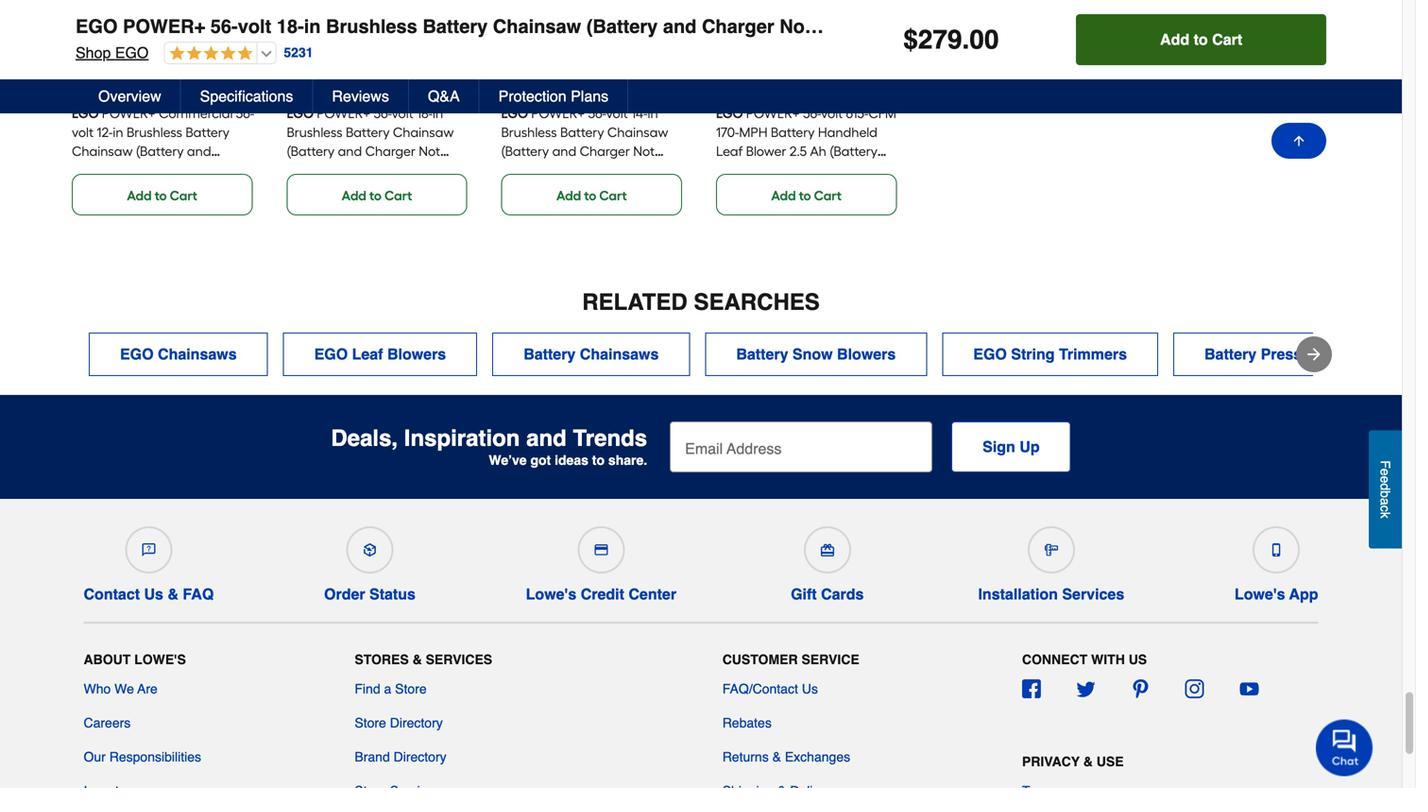 Task type: vqa. For each thing, say whether or not it's contained in the screenshot.


Task type: locate. For each thing, give the bounding box(es) containing it.
1 blowers from the left
[[387, 345, 446, 363]]

directory up brand directory link
[[390, 715, 443, 730]]

.
[[963, 25, 970, 55]]

directory for brand directory
[[394, 749, 447, 764]]

1 vertical spatial 18-
[[417, 105, 433, 121]]

power+ for power+ 56-volt 615-cfm 170-mph battery handheld leaf blower 2.5 ah (battery and charger included)
[[746, 105, 800, 121]]

ego
[[76, 16, 118, 37], [115, 44, 149, 61], [72, 105, 99, 121], [287, 105, 314, 121], [502, 105, 529, 121], [716, 105, 743, 121], [120, 345, 154, 363], [314, 345, 348, 363], [974, 345, 1007, 363]]

inspiration
[[404, 425, 520, 451]]

add to cart link for 615-
[[716, 174, 897, 215]]

add to cart
[[1161, 31, 1243, 48], [127, 187, 198, 203], [342, 187, 412, 203], [557, 187, 627, 203], [772, 187, 842, 203]]

239 list item
[[502, 0, 686, 215]]

& for privacy & use
[[1084, 754, 1093, 769]]

battery inside power+ commercial 56- volt 12-in brushless battery chainsaw (battery and charger not included)
[[186, 124, 230, 140]]

our responsibilities
[[84, 749, 201, 764]]

ego leaf blowers
[[314, 345, 446, 363]]

239
[[508, 50, 545, 77]]

e up "d"
[[1378, 468, 1394, 476]]

cart inside 279 list item
[[385, 187, 412, 203]]

0 vertical spatial leaf
[[716, 143, 743, 159]]

charger inside power+ 56-volt 615-cfm 170-mph battery handheld leaf blower 2.5 ah (battery and charger included)
[[744, 162, 794, 178]]

add to cart link inside 279 list item
[[287, 174, 468, 215]]

included) down "commercial" at the top left of the page
[[150, 162, 206, 178]]

not
[[780, 16, 811, 37], [419, 143, 440, 159], [634, 143, 655, 159], [125, 162, 147, 178]]

add to cart for power+ commercial 56- volt 12-in brushless battery chainsaw (battery and charger not included)
[[127, 187, 198, 203]]

credit card image
[[595, 543, 608, 556]]

279 up reviews button
[[293, 50, 330, 77]]

e up "b"
[[1378, 476, 1394, 483]]

add for power+ commercial 56- volt 12-in brushless battery chainsaw (battery and charger not included)
[[127, 187, 152, 203]]

us down customer service
[[802, 681, 818, 696]]

brushless inside power+ 56-volt 14-in brushless battery chainsaw (battery and charger not included)
[[502, 124, 557, 140]]

add to cart for power+ 56-volt 18-in brushless battery chainsaw (battery and charger not included)
[[342, 187, 412, 203]]

power+ inside power+ 56-volt 615-cfm 170-mph battery handheld leaf blower 2.5 ah (battery and charger included)
[[746, 105, 800, 121]]

1 horizontal spatial 279
[[918, 25, 963, 55]]

connect with us
[[1023, 652, 1148, 667]]

center
[[629, 585, 677, 603]]

56- inside power+ 56-volt 615-cfm 170-mph battery handheld leaf blower 2.5 ah (battery and charger included)
[[803, 105, 821, 121]]

add inside '499' list item
[[127, 187, 152, 203]]

chainsaws inside battery chainsaws link
[[580, 345, 659, 363]]

& left faq
[[168, 585, 179, 603]]

$
[[904, 25, 918, 55], [72, 53, 78, 66], [287, 53, 293, 66]]

0 horizontal spatial chainsaws
[[158, 345, 237, 363]]

and inside the 'power+ 56-volt 18-in brushless battery chainsaw (battery and charger not included)'
[[338, 143, 362, 159]]

2 chainsaws from the left
[[580, 345, 659, 363]]

add to cart inside 239 list item
[[557, 187, 627, 203]]

included) inside power+ 56-volt 14-in brushless battery chainsaw (battery and charger not included)
[[502, 162, 557, 178]]

56- down reviews at the left top of page
[[374, 105, 392, 121]]

2.5
[[790, 143, 807, 159]]

(battery down "commercial" at the top left of the page
[[136, 143, 184, 159]]

and inside power+ commercial 56- volt 12-in brushless battery chainsaw (battery and charger not included)
[[187, 143, 211, 159]]

add inside button
[[1161, 31, 1190, 48]]

lowe's left app
[[1235, 585, 1286, 603]]

facebook image
[[1023, 679, 1041, 698]]

gift cards link
[[787, 519, 868, 604]]

add for power+ 56-volt 18-in brushless battery chainsaw (battery and charger not included)
[[342, 187, 367, 203]]

cart inside 239 list item
[[600, 187, 627, 203]]

add to cart link inside 219 'list item'
[[716, 174, 897, 215]]

2 blowers from the left
[[837, 345, 896, 363]]

0 horizontal spatial services
[[426, 652, 493, 667]]

power+ 56-volt 18-in brushless battery chainsaw (battery and charger not included)
[[287, 105, 454, 178]]

included) inside the 'power+ 56-volt 18-in brushless battery chainsaw (battery and charger not included)'
[[287, 162, 343, 178]]

cart inside button
[[1213, 31, 1243, 48]]

store down stores & services
[[395, 681, 427, 696]]

add to cart inside button
[[1161, 31, 1243, 48]]

0 horizontal spatial store
[[355, 715, 386, 730]]

1 horizontal spatial services
[[1063, 585, 1125, 603]]

leaf up deals,
[[352, 345, 383, 363]]

brand
[[355, 749, 390, 764]]

18- down q&a
[[417, 105, 433, 121]]

& right stores
[[413, 652, 422, 667]]

lowe's up the are at bottom left
[[134, 652, 186, 667]]

(battery down reviews at the left top of page
[[287, 143, 335, 159]]

0 vertical spatial directory
[[390, 715, 443, 730]]

1 horizontal spatial lowe's
[[526, 585, 577, 603]]

add to cart for power+ 56-volt 14-in brushless battery chainsaw (battery and charger not included)
[[557, 187, 627, 203]]

not inside power+ 56-volt 14-in brushless battery chainsaw (battery and charger not included)
[[634, 143, 655, 159]]

store up brand
[[355, 715, 386, 730]]

power+ up "mph" at the top right of page
[[746, 105, 800, 121]]

add inside 219 'list item'
[[772, 187, 796, 203]]

chat invite button image
[[1317, 719, 1374, 776]]

cart for power+ 56-volt 615-cfm 170-mph battery handheld leaf blower 2.5 ah (battery and charger included)
[[814, 187, 842, 203]]

specifications
[[200, 87, 293, 105]]

arrow right image
[[1305, 345, 1324, 364]]

add to cart link
[[72, 174, 253, 215], [287, 174, 468, 215], [502, 174, 682, 215], [716, 174, 897, 215]]

279 list item
[[287, 0, 471, 215]]

0 horizontal spatial lowe's
[[134, 652, 186, 667]]

to
[[1194, 31, 1209, 48], [155, 187, 167, 203], [369, 187, 382, 203], [584, 187, 597, 203], [799, 187, 811, 203], [592, 453, 605, 468]]

find a store
[[355, 681, 427, 696]]

lowe's
[[526, 585, 577, 603], [1235, 585, 1286, 603], [134, 652, 186, 667]]

b
[[1378, 490, 1394, 498]]

615-
[[846, 105, 869, 121]]

$ left .
[[904, 25, 918, 55]]

who we are link
[[84, 679, 158, 698]]

lowe's inside "lowe's app" link
[[1235, 585, 1286, 603]]

leaf inside power+ 56-volt 615-cfm 170-mph battery handheld leaf blower 2.5 ah (battery and charger included)
[[716, 143, 743, 159]]

0 vertical spatial us
[[144, 585, 163, 603]]

add to cart inside 219 'list item'
[[772, 187, 842, 203]]

volt inside power+ 56-volt 615-cfm 170-mph battery handheld leaf blower 2.5 ah (battery and charger included)
[[821, 105, 843, 121]]

$ inside $ 499 .00
[[72, 53, 78, 66]]

installation services link
[[979, 519, 1125, 604]]

& left use
[[1084, 754, 1093, 769]]

add inside 239 list item
[[557, 187, 581, 203]]

pinterest image
[[1131, 679, 1150, 698]]

0 vertical spatial a
[[1378, 498, 1394, 505]]

(battery inside power+ 56-volt 14-in brushless battery chainsaw (battery and charger not included)
[[502, 143, 549, 159]]

0 horizontal spatial us
[[144, 585, 163, 603]]

service
[[802, 652, 860, 667]]

services up find a store
[[426, 652, 493, 667]]

and inside power+ 56-volt 615-cfm 170-mph battery handheld leaf blower 2.5 ah (battery and charger included)
[[716, 162, 741, 178]]

cart for power+ commercial 56- volt 12-in brushless battery chainsaw (battery and charger not included)
[[170, 187, 198, 203]]

charger down 12- at the top of the page
[[72, 162, 122, 178]]

1 horizontal spatial chainsaws
[[580, 345, 659, 363]]

charger
[[702, 16, 775, 37], [365, 143, 416, 159], [580, 143, 630, 159], [72, 162, 122, 178], [744, 162, 794, 178]]

279
[[918, 25, 963, 55], [293, 50, 330, 77]]

to inside 279 list item
[[369, 187, 382, 203]]

0 horizontal spatial leaf
[[352, 345, 383, 363]]

included) inside power+ 56-volt 615-cfm 170-mph battery handheld leaf blower 2.5 ah (battery and charger included)
[[797, 162, 853, 178]]

lowe's credit center
[[526, 585, 677, 603]]

cart
[[1213, 31, 1243, 48], [170, 187, 198, 203], [385, 187, 412, 203], [600, 187, 627, 203], [814, 187, 842, 203]]

services
[[1063, 585, 1125, 603], [426, 652, 493, 667]]

& for stores & services
[[413, 652, 422, 667]]

1 chainsaws from the left
[[158, 345, 237, 363]]

1 horizontal spatial blowers
[[837, 345, 896, 363]]

to inside '499' list item
[[155, 187, 167, 203]]

56- inside power+ 56-volt 14-in brushless battery chainsaw (battery and charger not included)
[[589, 105, 607, 121]]

4 add to cart link from the left
[[716, 174, 897, 215]]

lowe's credit center link
[[526, 519, 677, 604]]

q&a button
[[409, 79, 480, 113]]

about lowe's
[[84, 652, 186, 667]]

included) down reviews at the left top of page
[[287, 162, 343, 178]]

56- up ah on the top right of the page
[[803, 105, 821, 121]]

brand directory
[[355, 749, 447, 764]]

charger down plans
[[580, 143, 630, 159]]

power+ down reviews at the left top of page
[[317, 105, 371, 121]]

faq/contact us link
[[723, 679, 818, 698]]

returns
[[723, 749, 769, 764]]

to inside 239 list item
[[584, 187, 597, 203]]

$ inside $ 279
[[287, 53, 293, 66]]

a
[[1378, 498, 1394, 505], [384, 681, 392, 696]]

chainsaw down q&a
[[393, 124, 454, 140]]

volt for power+ 56-volt 18-in brushless battery chainsaw (battery and charger not included)
[[392, 105, 413, 121]]

charger down blower
[[744, 162, 794, 178]]

instagram image
[[1186, 679, 1205, 698]]

protection plans button
[[480, 79, 629, 113]]

219 list item
[[716, 0, 901, 215]]

brushless down reviews at the left top of page
[[287, 124, 343, 140]]

add to cart inside '499' list item
[[127, 187, 198, 203]]

18- up 5231
[[277, 16, 304, 37]]

add to cart link inside 239 list item
[[502, 174, 682, 215]]

charger down reviews button
[[365, 143, 416, 159]]

279 left 00 at the top
[[918, 25, 963, 55]]

careers
[[84, 715, 131, 730]]

blowers for battery snow blowers
[[837, 345, 896, 363]]

f e e d b a c k button
[[1369, 430, 1403, 548]]

ego inside 279 list item
[[287, 105, 314, 121]]

power+ inside the 'power+ 56-volt 18-in brushless battery chainsaw (battery and charger not included)'
[[317, 105, 371, 121]]

$ up specifications button on the left top of the page
[[287, 53, 293, 66]]

add to cart inside 279 list item
[[342, 187, 412, 203]]

1 vertical spatial us
[[802, 681, 818, 696]]

youtube image
[[1240, 679, 1259, 698]]

credit
[[581, 585, 625, 603]]

find
[[355, 681, 381, 696]]

lowe's left credit
[[526, 585, 577, 603]]

1 horizontal spatial leaf
[[716, 143, 743, 159]]

directory down store directory
[[394, 749, 447, 764]]

2 add to cart link from the left
[[287, 174, 468, 215]]

14-
[[632, 105, 648, 121]]

1 horizontal spatial store
[[395, 681, 427, 696]]

chainsaw down the 14-
[[608, 124, 669, 140]]

included) down protection
[[502, 162, 557, 178]]

& inside "link"
[[773, 749, 782, 764]]

(battery down protection
[[502, 143, 549, 159]]

ego chainsaws
[[120, 345, 237, 363]]

chainsaws for battery chainsaws
[[580, 345, 659, 363]]

mph
[[739, 124, 768, 140]]

sign
[[983, 438, 1016, 455]]

power+ inside power+ 56-volt 14-in brushless battery chainsaw (battery and charger not included)
[[532, 105, 585, 121]]

ego inside 219 'list item'
[[716, 105, 743, 121]]

directory
[[390, 715, 443, 730], [394, 749, 447, 764]]

power+ 56-volt 14-in brushless battery chainsaw (battery and charger not included)
[[502, 105, 669, 178]]

volt inside power+ commercial 56- volt 12-in brushless battery chainsaw (battery and charger not included)
[[72, 124, 94, 140]]

a right the find
[[384, 681, 392, 696]]

0 horizontal spatial blowers
[[387, 345, 446, 363]]

battery snow blowers
[[737, 345, 896, 363]]

brushless down protection
[[502, 124, 557, 140]]

add for power+ 56-volt 615-cfm 170-mph battery handheld leaf blower 2.5 ah (battery and charger included)
[[772, 187, 796, 203]]

us
[[1129, 652, 1148, 667]]

to inside 219 'list item'
[[799, 187, 811, 203]]

279 for .
[[918, 25, 963, 55]]

add inside 279 list item
[[342, 187, 367, 203]]

chainsaw
[[493, 16, 581, 37], [393, 124, 454, 140], [608, 124, 669, 140], [72, 143, 133, 159]]

power+ commercial 56- volt 12-in brushless battery chainsaw (battery and charger not included)
[[72, 105, 254, 178]]

(battery down 'handheld'
[[830, 143, 878, 159]]

exchanges
[[785, 749, 851, 764]]

lowe's for lowe's credit center
[[526, 585, 577, 603]]

add to cart link for volt
[[72, 174, 253, 215]]

lowe's inside lowe's credit center link
[[526, 585, 577, 603]]

0 horizontal spatial 279
[[293, 50, 330, 77]]

us for contact
[[144, 585, 163, 603]]

to for power+ 56-volt 615-cfm 170-mph battery handheld leaf blower 2.5 ah (battery and charger included)
[[799, 187, 811, 203]]

and
[[663, 16, 697, 37], [187, 143, 211, 159], [338, 143, 362, 159], [553, 143, 577, 159], [716, 162, 741, 178], [527, 425, 567, 451]]

shop
[[76, 44, 111, 61]]

56- inside the 'power+ 56-volt 18-in brushless battery chainsaw (battery and charger not included)'
[[374, 105, 392, 121]]

2 horizontal spatial $
[[904, 25, 918, 55]]

1 horizontal spatial 18-
[[417, 105, 433, 121]]

brushless down overview button
[[127, 124, 182, 140]]

arrow up image
[[1292, 133, 1307, 148]]

1 add to cart link from the left
[[72, 174, 253, 215]]

1 horizontal spatial a
[[1378, 498, 1394, 505]]

power+ down the overview
[[102, 105, 156, 121]]

rebates
[[723, 715, 772, 730]]

reviews button
[[313, 79, 409, 113]]

chainsaw down 12- at the top of the page
[[72, 143, 133, 159]]

volt inside the 'power+ 56-volt 18-in brushless battery chainsaw (battery and charger not included)'
[[392, 105, 413, 121]]

cart inside 219 'list item'
[[814, 187, 842, 203]]

(battery
[[587, 16, 658, 37], [136, 143, 184, 159], [287, 143, 335, 159], [502, 143, 549, 159], [830, 143, 878, 159]]

us right contact
[[144, 585, 163, 603]]

volt inside power+ 56-volt 14-in brushless battery chainsaw (battery and charger not included)
[[607, 105, 628, 121]]

3 add to cart link from the left
[[502, 174, 682, 215]]

add to cart for power+ 56-volt 615-cfm 170-mph battery handheld leaf blower 2.5 ah (battery and charger included)
[[772, 187, 842, 203]]

56- up 4.7 stars image
[[211, 16, 238, 37]]

q&a
[[428, 87, 460, 105]]

brushless inside the 'power+ 56-volt 18-in brushless battery chainsaw (battery and charger not included)'
[[287, 124, 343, 140]]

18-
[[277, 16, 304, 37], [417, 105, 433, 121]]

d
[[1378, 483, 1394, 490]]

ego chainsaws link
[[89, 332, 268, 376]]

1 horizontal spatial us
[[802, 681, 818, 696]]

not inside the 'power+ 56-volt 18-in brushless battery chainsaw (battery and charger not included)'
[[419, 143, 440, 159]]

add to cart link inside '499' list item
[[72, 174, 253, 215]]

cart inside '499' list item
[[170, 187, 198, 203]]

to for power+ commercial 56- volt 12-in brushless battery chainsaw (battery and charger not included)
[[155, 187, 167, 203]]

4.7 stars image
[[165, 45, 253, 63]]

battery pressure washers link
[[1174, 332, 1417, 376]]

in inside power+ 56-volt 14-in brushless battery chainsaw (battery and charger not included)
[[648, 105, 659, 121]]

volt for power+ 56-volt 14-in brushless battery chainsaw (battery and charger not included)
[[607, 105, 628, 121]]

1 vertical spatial a
[[384, 681, 392, 696]]

$ left .00
[[72, 53, 78, 66]]

56- down specifications at the top left of page
[[236, 105, 254, 121]]

& right returns
[[773, 749, 782, 764]]

leaf down 170-
[[716, 143, 743, 159]]

faq
[[183, 585, 214, 603]]

1 vertical spatial directory
[[394, 749, 447, 764]]

battery chainsaws link
[[493, 332, 690, 376]]

chainsaws inside ego chainsaws link
[[158, 345, 237, 363]]

1 horizontal spatial $
[[287, 53, 293, 66]]

1 vertical spatial services
[[426, 652, 493, 667]]

power+ inside power+ commercial 56- volt 12-in brushless battery chainsaw (battery and charger not included)
[[102, 105, 156, 121]]

battery
[[423, 16, 488, 37], [186, 124, 230, 140], [346, 124, 390, 140], [561, 124, 605, 140], [771, 124, 815, 140], [524, 345, 576, 363], [737, 345, 789, 363], [1205, 345, 1257, 363]]

0 vertical spatial 18-
[[277, 16, 304, 37]]

to for power+ 56-volt 18-in brushless battery chainsaw (battery and charger not included)
[[369, 187, 382, 203]]

directory for store directory
[[390, 715, 443, 730]]

status
[[370, 585, 416, 603]]

0 vertical spatial services
[[1063, 585, 1125, 603]]

services up the connect with us
[[1063, 585, 1125, 603]]

2 horizontal spatial lowe's
[[1235, 585, 1286, 603]]

leaf
[[716, 143, 743, 159], [352, 345, 383, 363]]

included) down ah on the top right of the page
[[797, 162, 853, 178]]

us for faq/contact
[[802, 681, 818, 696]]

ego inside '499' list item
[[72, 105, 99, 121]]

56- down plans
[[589, 105, 607, 121]]

brushless inside power+ commercial 56- volt 12-in brushless battery chainsaw (battery and charger not included)
[[127, 124, 182, 140]]

washers
[[1330, 345, 1393, 363]]

279 inside list item
[[293, 50, 330, 77]]

power+ down protection plans
[[532, 105, 585, 121]]

0 horizontal spatial $
[[72, 53, 78, 66]]

in
[[304, 16, 321, 37], [433, 105, 443, 121], [648, 105, 659, 121], [113, 124, 123, 140]]

connect
[[1023, 652, 1088, 667]]

a up the k
[[1378, 498, 1394, 505]]

gift cards
[[791, 585, 864, 603]]

1 vertical spatial leaf
[[352, 345, 383, 363]]



Task type: describe. For each thing, give the bounding box(es) containing it.
reviews
[[332, 87, 389, 105]]

store directory
[[355, 715, 443, 730]]

contact us & faq
[[84, 585, 214, 603]]

2 e from the top
[[1378, 476, 1394, 483]]

sign up form
[[670, 421, 1071, 472]]

add to cart button
[[1077, 14, 1327, 65]]

power+ for power+ commercial 56- volt 12-in brushless battery chainsaw (battery and charger not included)
[[102, 105, 156, 121]]

in inside the 'power+ 56-volt 18-in brushless battery chainsaw (battery and charger not included)'
[[433, 105, 443, 121]]

f
[[1378, 460, 1394, 468]]

stores
[[355, 652, 409, 667]]

battery chainsaws
[[524, 345, 659, 363]]

lowe's app link
[[1235, 519, 1319, 604]]

gift card image
[[821, 543, 834, 556]]

power+ up .00
[[123, 16, 205, 37]]

battery pressure washers
[[1205, 345, 1393, 363]]

string
[[1012, 345, 1055, 363]]

5231
[[284, 45, 313, 60]]

c
[[1378, 505, 1394, 512]]

included) inside power+ commercial 56- volt 12-in brushless battery chainsaw (battery and charger not included)
[[150, 162, 206, 178]]

contact us & faq link
[[84, 519, 214, 604]]

18- inside the 'power+ 56-volt 18-in brushless battery chainsaw (battery and charger not included)'
[[417, 105, 433, 121]]

trimmers
[[1059, 345, 1128, 363]]

our responsibilities link
[[84, 747, 201, 766]]

(battery inside power+ commercial 56- volt 12-in brushless battery chainsaw (battery and charger not included)
[[136, 143, 184, 159]]

499
[[78, 50, 116, 77]]

$ for $ 279 . 00
[[904, 25, 918, 55]]

are
[[137, 681, 158, 696]]

specifications button
[[181, 79, 313, 113]]

handheld
[[818, 124, 878, 140]]

shop ego
[[76, 44, 149, 61]]

sign up button
[[952, 421, 1071, 472]]

related searches
[[582, 289, 820, 315]]

1 e from the top
[[1378, 468, 1394, 476]]

add for power+ 56-volt 14-in brushless battery chainsaw (battery and charger not included)
[[557, 187, 581, 203]]

add to cart link for 14-
[[502, 174, 682, 215]]

56- for power+ 56-volt 18-in brushless battery chainsaw (battery and charger not included)
[[374, 105, 392, 121]]

ideas
[[555, 453, 589, 468]]

share.
[[609, 453, 648, 468]]

protection
[[499, 87, 567, 105]]

charger inside the 'power+ 56-volt 18-in brushless battery chainsaw (battery and charger not included)'
[[365, 143, 416, 159]]

dimensions image
[[1045, 543, 1058, 556]]

overview button
[[79, 79, 181, 113]]

to inside deals, inspiration and trends we've got ideas to share.
[[592, 453, 605, 468]]

not inside power+ commercial 56- volt 12-in brushless battery chainsaw (battery and charger not included)
[[125, 162, 147, 178]]

with
[[1092, 652, 1125, 667]]

56- for power+ 56-volt 14-in brushless battery chainsaw (battery and charger not included)
[[589, 105, 607, 121]]

battery inside the 'power+ 56-volt 18-in brushless battery chainsaw (battery and charger not included)'
[[346, 124, 390, 140]]

219
[[723, 50, 756, 77]]

stores & services
[[355, 652, 493, 667]]

lowe's for lowe's app
[[1235, 585, 1286, 603]]

we've
[[489, 453, 527, 468]]

battery inside power+ 56-volt 615-cfm 170-mph battery handheld leaf blower 2.5 ah (battery and charger included)
[[771, 124, 815, 140]]

.00
[[116, 53, 133, 66]]

f e e d b a c k
[[1378, 460, 1394, 518]]

ego inside 239 list item
[[502, 105, 529, 121]]

$ for $ 499 .00
[[72, 53, 78, 66]]

0 vertical spatial store
[[395, 681, 427, 696]]

blowers for ego leaf blowers
[[387, 345, 446, 363]]

volt for power+ 56-volt 615-cfm 170-mph battery handheld leaf blower 2.5 ah (battery and charger included)
[[821, 105, 843, 121]]

order status link
[[324, 519, 416, 604]]

chainsaw up 239
[[493, 16, 581, 37]]

chainsaw inside power+ commercial 56- volt 12-in brushless battery chainsaw (battery and charger not included)
[[72, 143, 133, 159]]

(battery inside the 'power+ 56-volt 18-in brushless battery chainsaw (battery and charger not included)'
[[287, 143, 335, 159]]

power+ for power+ 56-volt 18-in brushless battery chainsaw (battery and charger not included)
[[317, 105, 371, 121]]

ego string trimmers
[[974, 345, 1128, 363]]

services inside installation services "link"
[[1063, 585, 1125, 603]]

app
[[1290, 585, 1319, 603]]

in inside power+ commercial 56- volt 12-in brushless battery chainsaw (battery and charger not included)
[[113, 124, 123, 140]]

499 list item
[[72, 0, 256, 215]]

power+ for power+ 56-volt 14-in brushless battery chainsaw (battery and charger not included)
[[532, 105, 585, 121]]

twitter image
[[1077, 679, 1096, 698]]

00
[[970, 25, 999, 55]]

our
[[84, 749, 106, 764]]

brand directory link
[[355, 747, 447, 766]]

contact
[[84, 585, 140, 603]]

mobile image
[[1270, 543, 1284, 556]]

installation services
[[979, 585, 1125, 603]]

cart for power+ 56-volt 18-in brushless battery chainsaw (battery and charger not included)
[[385, 187, 412, 203]]

(battery up plans
[[587, 16, 658, 37]]

cart for power+ 56-volt 14-in brushless battery chainsaw (battery and charger not included)
[[600, 187, 627, 203]]

0 horizontal spatial a
[[384, 681, 392, 696]]

279 for 279
[[293, 50, 330, 77]]

battery snow blowers link
[[705, 332, 927, 376]]

faq/contact
[[723, 681, 798, 696]]

customer care image
[[142, 543, 155, 556]]

and inside deals, inspiration and trends we've got ideas to share.
[[527, 425, 567, 451]]

ah
[[810, 143, 827, 159]]

returns & exchanges
[[723, 749, 851, 764]]

56- inside power+ commercial 56- volt 12-in brushless battery chainsaw (battery and charger not included)
[[236, 105, 254, 121]]

who we are
[[84, 681, 158, 696]]

$ 279
[[287, 50, 330, 77]]

0 horizontal spatial 18-
[[277, 16, 304, 37]]

chainsaw inside power+ 56-volt 14-in brushless battery chainsaw (battery and charger not included)
[[608, 124, 669, 140]]

careers link
[[84, 713, 131, 732]]

customer
[[723, 652, 798, 667]]

56- for power+ 56-volt 615-cfm 170-mph battery handheld leaf blower 2.5 ah (battery and charger included)
[[803, 105, 821, 121]]

a inside button
[[1378, 498, 1394, 505]]

use
[[1097, 754, 1124, 769]]

brushless up reviews at the left top of page
[[326, 16, 418, 37]]

1 vertical spatial store
[[355, 715, 386, 730]]

pickup image
[[363, 543, 377, 556]]

included) up 615-
[[817, 16, 901, 37]]

$ for $ 279
[[287, 53, 293, 66]]

lowe's app
[[1235, 585, 1319, 603]]

got
[[531, 453, 551, 468]]

pressure
[[1261, 345, 1326, 363]]

170-
[[716, 124, 739, 140]]

12-
[[97, 124, 113, 140]]

battery inside power+ 56-volt 14-in brushless battery chainsaw (battery and charger not included)
[[561, 124, 605, 140]]

ego leaf blowers link
[[283, 332, 477, 376]]

chainsaw inside the 'power+ 56-volt 18-in brushless battery chainsaw (battery and charger not included)'
[[393, 124, 454, 140]]

charger up 219
[[702, 16, 775, 37]]

searches
[[694, 289, 820, 315]]

plans
[[571, 87, 609, 105]]

trends
[[573, 425, 648, 451]]

commercial
[[159, 105, 233, 121]]

to inside button
[[1194, 31, 1209, 48]]

customer service
[[723, 652, 860, 667]]

gift
[[791, 585, 817, 603]]

and inside power+ 56-volt 14-in brushless battery chainsaw (battery and charger not included)
[[553, 143, 577, 159]]

& for returns & exchanges
[[773, 749, 782, 764]]

ego power+ 56-volt 18-in brushless battery chainsaw (battery and charger not included)
[[76, 16, 901, 37]]

to for power+ 56-volt 14-in brushless battery chainsaw (battery and charger not included)
[[584, 187, 597, 203]]

(battery inside power+ 56-volt 615-cfm 170-mph battery handheld leaf blower 2.5 ah (battery and charger included)
[[830, 143, 878, 159]]

deals, inspiration and trends we've got ideas to share.
[[331, 425, 648, 468]]

up
[[1020, 438, 1040, 455]]

responsibilities
[[109, 749, 201, 764]]

privacy
[[1023, 754, 1080, 769]]

$ 499 .00
[[72, 50, 133, 77]]

Email Address email field
[[670, 421, 933, 472]]

charger inside power+ commercial 56- volt 12-in brushless battery chainsaw (battery and charger not included)
[[72, 162, 122, 178]]

add to cart link for 18-
[[287, 174, 468, 215]]

about
[[84, 652, 131, 667]]

chainsaws for ego chainsaws
[[158, 345, 237, 363]]

charger inside power+ 56-volt 14-in brushless battery chainsaw (battery and charger not included)
[[580, 143, 630, 159]]



